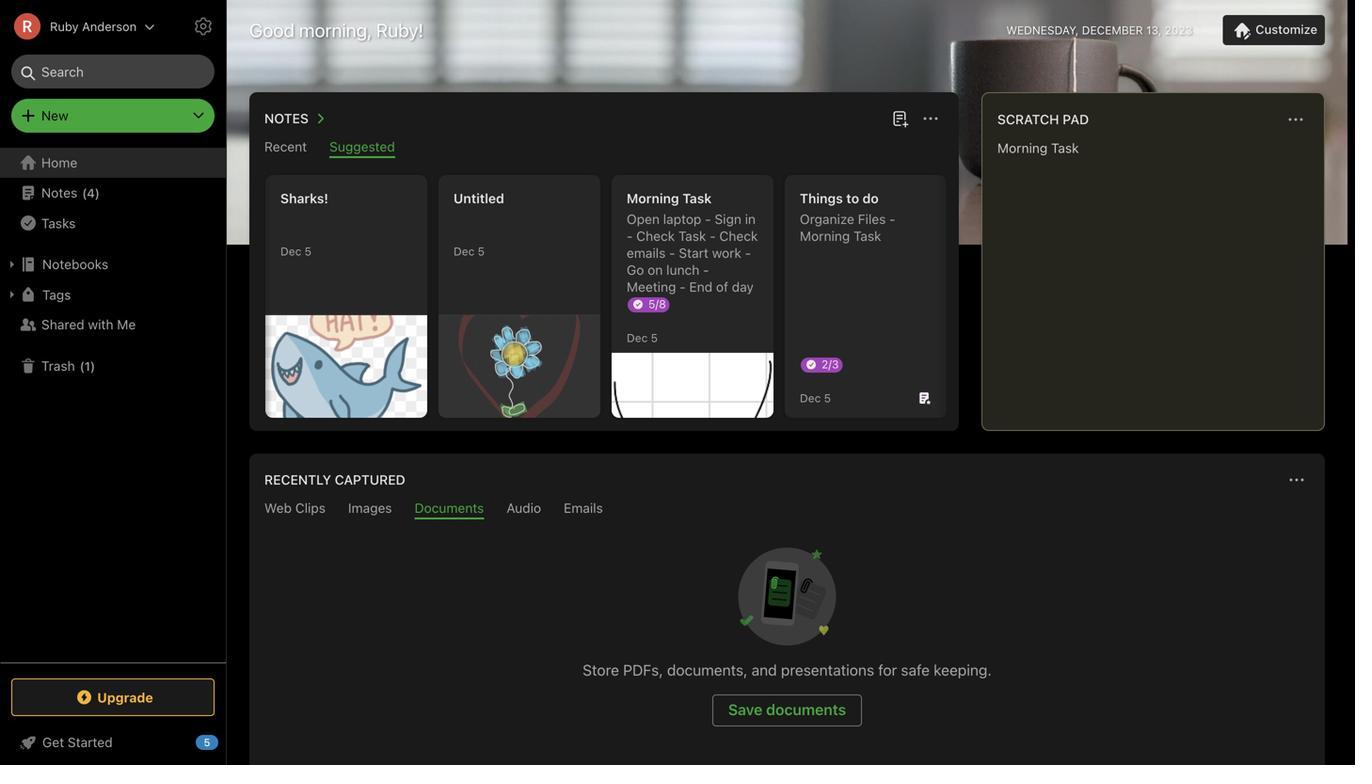 Task type: locate. For each thing, give the bounding box(es) containing it.
morning task open laptop - sign in - check task - check emails - start work - go on lunch - meeting - end of day
[[627, 191, 758, 295]]

notes inside tree
[[41, 185, 77, 200]]

ruby anderson
[[50, 19, 137, 33]]

good
[[249, 19, 295, 41]]

check up emails
[[636, 228, 675, 244]]

2 tab list from the top
[[253, 500, 1321, 520]]

notes down home
[[41, 185, 77, 200]]

( for trash
[[80, 359, 85, 373]]

notes for notes
[[264, 111, 309, 126]]

home link
[[0, 148, 226, 178]]

5 down untitled
[[478, 245, 485, 258]]

me
[[117, 317, 136, 332]]

go
[[627, 262, 644, 278]]

anderson
[[82, 19, 137, 33]]

1 horizontal spatial notes
[[264, 111, 309, 126]]

check down sign
[[720, 228, 758, 244]]

more actions image
[[920, 107, 942, 130], [1285, 108, 1307, 131], [1286, 469, 1308, 491]]

) inside notes ( 4 )
[[95, 186, 100, 200]]

dec 5 down 5/8
[[627, 331, 658, 344]]

new button
[[11, 99, 215, 133]]

0 horizontal spatial morning
[[627, 191, 679, 206]]

things to do organize files - morning task
[[800, 191, 896, 244]]

sharks!
[[280, 191, 328, 206]]

( right trash
[[80, 359, 85, 373]]

task up start on the right top of the page
[[679, 228, 706, 244]]

( inside "trash ( 1 )"
[[80, 359, 85, 373]]

emails
[[564, 500, 603, 516]]

1 horizontal spatial check
[[720, 228, 758, 244]]

2 check from the left
[[720, 228, 758, 244]]

wednesday,
[[1007, 24, 1079, 37]]

1 vertical spatial )
[[90, 359, 95, 373]]

0 horizontal spatial notes
[[41, 185, 77, 200]]

(
[[82, 186, 87, 200], [80, 359, 85, 373]]

check
[[636, 228, 675, 244], [720, 228, 758, 244]]

) down home link
[[95, 186, 100, 200]]

in
[[745, 211, 756, 227]]

5 left click to collapse image
[[204, 736, 210, 749]]

( down home link
[[82, 186, 87, 200]]

5 down 5/8
[[651, 331, 658, 344]]

1 vertical spatial notes
[[41, 185, 77, 200]]

task
[[683, 191, 712, 206], [679, 228, 706, 244], [854, 228, 881, 244]]

task inside things to do organize files - morning task
[[854, 228, 881, 244]]

More actions field
[[918, 105, 944, 132], [1283, 106, 1309, 133], [1284, 467, 1310, 493]]

tab list
[[253, 139, 955, 158], [253, 500, 1321, 520]]

tree
[[0, 148, 226, 662]]

morning,
[[299, 19, 372, 41]]

- right work
[[745, 245, 751, 261]]

shared
[[41, 317, 84, 332]]

Help and Learning task checklist field
[[0, 728, 226, 758]]

notes up recent
[[264, 111, 309, 126]]

scratch pad
[[998, 112, 1089, 127]]

1 tab list from the top
[[253, 139, 955, 158]]

morning down the organize
[[800, 228, 850, 244]]

tab list for recently captured
[[253, 500, 1321, 520]]

- up work
[[710, 228, 716, 244]]

None search field
[[24, 55, 201, 88]]

thumbnail image for untitled
[[439, 315, 600, 418]]

customize button
[[1223, 15, 1325, 45]]

december
[[1082, 24, 1143, 37]]

morning up open
[[627, 191, 679, 206]]

morning inside morning task open laptop - sign in - check task - check emails - start work - go on lunch - meeting - end of day
[[627, 191, 679, 206]]

store
[[583, 661, 619, 679]]

scratch
[[998, 112, 1059, 127]]

ruby!
[[376, 19, 424, 41]]

0 vertical spatial notes
[[264, 111, 309, 126]]

save documents
[[728, 701, 846, 719]]

notebooks link
[[0, 249, 225, 280]]

recently
[[264, 472, 331, 488]]

web clips tab
[[264, 500, 326, 520]]

morning inside things to do organize files - morning task
[[800, 228, 850, 244]]

task up laptop
[[683, 191, 712, 206]]

1 vertical spatial (
[[80, 359, 85, 373]]

) right trash
[[90, 359, 95, 373]]

to
[[846, 191, 859, 206]]

recently captured button
[[261, 469, 405, 491]]

1 horizontal spatial morning
[[800, 228, 850, 244]]

documents
[[766, 701, 846, 719]]

-
[[705, 211, 711, 227], [890, 211, 896, 227], [627, 228, 633, 244], [710, 228, 716, 244], [669, 245, 675, 261], [745, 245, 751, 261], [703, 262, 709, 278], [680, 279, 686, 295]]

tab list containing recent
[[253, 139, 955, 158]]

recently captured
[[264, 472, 405, 488]]

do
[[863, 191, 879, 206]]

files
[[858, 211, 886, 227]]

- up end
[[703, 262, 709, 278]]

) inside "trash ( 1 )"
[[90, 359, 95, 373]]

5
[[305, 245, 312, 258], [478, 245, 485, 258], [651, 331, 658, 344], [824, 392, 831, 405], [204, 736, 210, 749]]

presentations
[[781, 661, 874, 679]]

0 vertical spatial (
[[82, 186, 87, 200]]

- left sign
[[705, 211, 711, 227]]

scratch pad button
[[994, 108, 1089, 131]]

images
[[348, 500, 392, 516]]

meeting
[[627, 279, 676, 295]]

get started
[[42, 735, 113, 750]]

documents,
[[667, 661, 748, 679]]

notes
[[264, 111, 309, 126], [41, 185, 77, 200]]

audio
[[507, 500, 541, 516]]

suggested tab
[[330, 139, 395, 158]]

expand tags image
[[5, 287, 20, 302]]

- right files
[[890, 211, 896, 227]]

)
[[95, 186, 100, 200], [90, 359, 95, 373]]

0 vertical spatial tab list
[[253, 139, 955, 158]]

tab list containing web clips
[[253, 500, 1321, 520]]

1 horizontal spatial thumbnail image
[[439, 315, 600, 418]]

notes ( 4 )
[[41, 185, 100, 200]]

documents tab
[[415, 500, 484, 520]]

task down files
[[854, 228, 881, 244]]

1 vertical spatial tab list
[[253, 500, 1321, 520]]

tasks
[[41, 215, 76, 231]]

thumbnail image
[[265, 315, 427, 418], [439, 315, 600, 418], [612, 353, 774, 418]]

tasks button
[[0, 208, 225, 238]]

dec 5
[[280, 245, 312, 258], [454, 245, 485, 258], [627, 331, 658, 344], [800, 392, 831, 405]]

dec 5 down untitled
[[454, 245, 485, 258]]

start
[[679, 245, 709, 261]]

notes inside button
[[264, 111, 309, 126]]

0 horizontal spatial thumbnail image
[[265, 315, 427, 418]]

1 vertical spatial morning
[[800, 228, 850, 244]]

trash
[[41, 358, 75, 374]]

morning
[[627, 191, 679, 206], [800, 228, 850, 244]]

tab list for notes
[[253, 139, 955, 158]]

0 vertical spatial morning
[[627, 191, 679, 206]]

( inside notes ( 4 )
[[82, 186, 87, 200]]

0 vertical spatial )
[[95, 186, 100, 200]]

dec
[[280, 245, 301, 258], [454, 245, 475, 258], [627, 331, 648, 344], [800, 392, 821, 405]]

store pdfs, documents, and presentations for safe keeping.
[[583, 661, 992, 679]]

get
[[42, 735, 64, 750]]

good morning, ruby!
[[249, 19, 424, 41]]

thumbnail image for sharks!
[[265, 315, 427, 418]]

0 horizontal spatial check
[[636, 228, 675, 244]]



Task type: describe. For each thing, give the bounding box(es) containing it.
ruby
[[50, 19, 79, 33]]

5 inside help and learning task checklist field
[[204, 736, 210, 749]]

images tab
[[348, 500, 392, 520]]

lunch
[[666, 262, 700, 278]]

click to collapse image
[[219, 730, 233, 753]]

dec 5 down sharks!
[[280, 245, 312, 258]]

on
[[648, 262, 663, 278]]

settings image
[[192, 15, 215, 38]]

2023
[[1165, 24, 1193, 37]]

pad
[[1063, 112, 1089, 127]]

keeping.
[[934, 661, 992, 679]]

Search text field
[[24, 55, 201, 88]]

documents tab panel
[[249, 520, 1325, 765]]

untitled
[[454, 191, 504, 206]]

audio tab
[[507, 500, 541, 520]]

- inside things to do organize files - morning task
[[890, 211, 896, 227]]

- down open
[[627, 228, 633, 244]]

Start writing… text field
[[998, 140, 1323, 415]]

more actions field for recently captured
[[1284, 467, 1310, 493]]

organize
[[800, 211, 855, 227]]

tree containing home
[[0, 148, 226, 662]]

1 check from the left
[[636, 228, 675, 244]]

4
[[87, 186, 95, 200]]

clips
[[295, 500, 326, 516]]

5 down sharks!
[[305, 245, 312, 258]]

day
[[732, 279, 754, 295]]

shared with me
[[41, 317, 136, 332]]

and
[[752, 661, 777, 679]]

for
[[878, 661, 897, 679]]

notebooks
[[42, 256, 108, 272]]

upgrade button
[[11, 679, 215, 716]]

started
[[68, 735, 113, 750]]

5/8
[[648, 297, 666, 311]]

1
[[85, 359, 90, 373]]

sign
[[715, 211, 742, 227]]

wednesday, december 13, 2023
[[1007, 24, 1193, 37]]

captured
[[335, 472, 405, 488]]

upgrade
[[97, 690, 153, 705]]

shared with me link
[[0, 310, 225, 340]]

notes button
[[261, 107, 331, 130]]

) for trash
[[90, 359, 95, 373]]

web
[[264, 500, 292, 516]]

tags
[[42, 287, 71, 302]]

2 horizontal spatial thumbnail image
[[612, 353, 774, 418]]

open
[[627, 211, 660, 227]]

laptop
[[663, 211, 702, 227]]

of
[[716, 279, 728, 295]]

5 down 2/3
[[824, 392, 831, 405]]

work
[[712, 245, 742, 261]]

Account field
[[0, 8, 155, 45]]

) for notes
[[95, 186, 100, 200]]

( for notes
[[82, 186, 87, 200]]

safe
[[901, 661, 930, 679]]

more actions field for scratch pad
[[1283, 106, 1309, 133]]

more actions image for scratch pad
[[1285, 108, 1307, 131]]

save documents button
[[712, 695, 862, 727]]

tags button
[[0, 280, 225, 310]]

customize
[[1256, 22, 1318, 36]]

13,
[[1146, 24, 1162, 37]]

new
[[41, 108, 69, 123]]

home
[[41, 155, 77, 170]]

suggested
[[330, 139, 395, 154]]

suggested tab panel
[[249, 158, 1136, 431]]

recent tab
[[264, 139, 307, 158]]

save
[[728, 701, 763, 719]]

dec 5 down 2/3
[[800, 392, 831, 405]]

- down lunch
[[680, 279, 686, 295]]

emails tab
[[564, 500, 603, 520]]

things
[[800, 191, 843, 206]]

recent
[[264, 139, 307, 154]]

emails
[[627, 245, 666, 261]]

web clips
[[264, 500, 326, 516]]

notes for notes ( 4 )
[[41, 185, 77, 200]]

end
[[689, 279, 713, 295]]

pdfs,
[[623, 661, 663, 679]]

2/3
[[822, 358, 839, 371]]

more actions image for recently captured
[[1286, 469, 1308, 491]]

with
[[88, 317, 113, 332]]

documents
[[415, 500, 484, 516]]

- up lunch
[[669, 245, 675, 261]]

trash ( 1 )
[[41, 358, 95, 374]]

expand notebooks image
[[5, 257, 20, 272]]



Task type: vqa. For each thing, say whether or not it's contained in the screenshot.
More actions field related to Scratch Pad
yes



